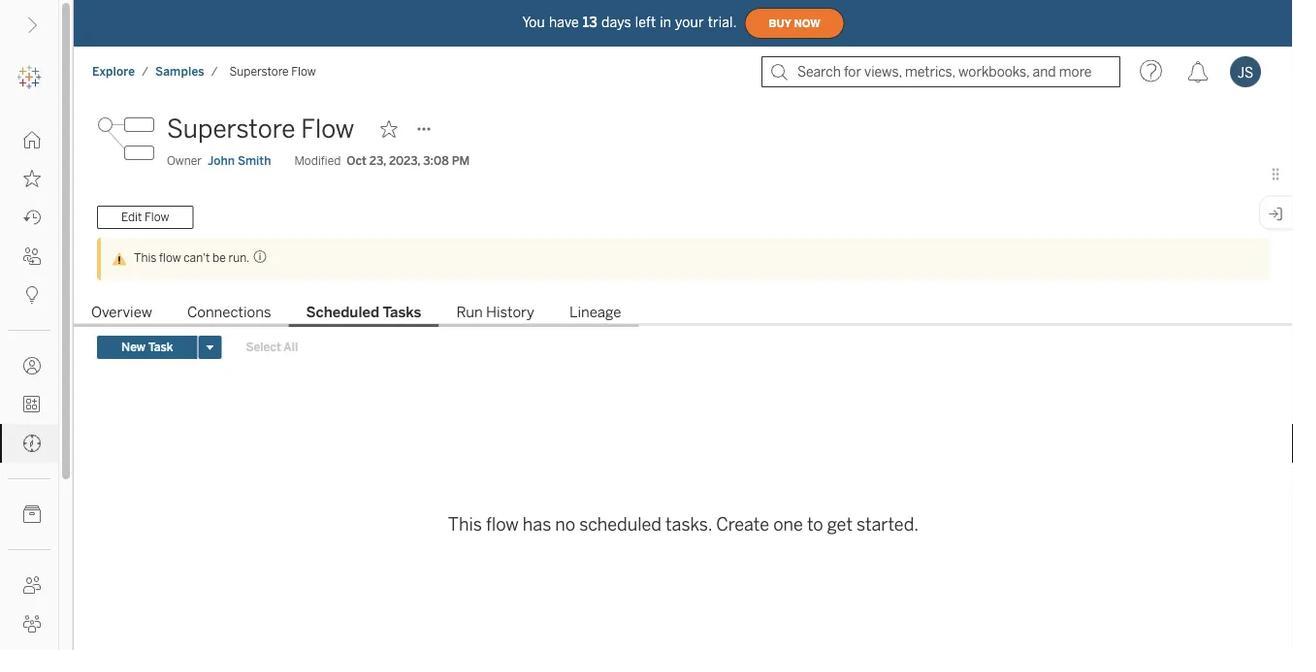 Task type: vqa. For each thing, say whether or not it's contained in the screenshot.
See for Recents
no



Task type: locate. For each thing, give the bounding box(es) containing it.
1 vertical spatial flow
[[301, 114, 354, 144]]

2 / from the left
[[211, 65, 218, 79]]

days
[[602, 14, 632, 30]]

you have 13 days left in your trial.
[[523, 14, 737, 30]]

1 horizontal spatial flow
[[486, 514, 519, 535]]

buy
[[769, 17, 792, 29]]

flow
[[159, 251, 181, 265], [486, 514, 519, 535]]

flow for superstore flow element
[[291, 65, 316, 79]]

now
[[795, 17, 821, 29]]

flow
[[291, 65, 316, 79], [301, 114, 354, 144], [145, 210, 169, 224]]

1 / from the left
[[142, 65, 148, 79]]

explore / samples /
[[92, 65, 218, 79]]

superstore
[[230, 65, 289, 79], [167, 114, 295, 144]]

flow left can't
[[159, 251, 181, 265]]

scheduled
[[306, 304, 380, 321]]

you
[[523, 14, 545, 30]]

modified oct 23, 2023, 3:08 pm
[[295, 154, 470, 168]]

flow for has
[[486, 514, 519, 535]]

can't
[[184, 251, 210, 265]]

explore
[[92, 65, 135, 79]]

flow inside edit flow button
[[145, 210, 169, 224]]

superstore flow
[[230, 65, 316, 79], [167, 114, 354, 144]]

1 horizontal spatial /
[[211, 65, 218, 79]]

this flow has no scheduled tasks. create one to get started.
[[448, 514, 919, 535]]

have
[[549, 14, 579, 30]]

get
[[828, 514, 853, 535]]

1 vertical spatial flow
[[486, 514, 519, 535]]

buy now
[[769, 17, 821, 29]]

0 horizontal spatial this
[[134, 251, 157, 265]]

23,
[[370, 154, 386, 168]]

trial.
[[708, 14, 737, 30]]

owner john smith
[[167, 154, 271, 168]]

0 vertical spatial superstore flow
[[230, 65, 316, 79]]

superstore right the 'samples'
[[230, 65, 289, 79]]

run history
[[457, 304, 535, 321]]

lineage
[[570, 304, 622, 321]]

this down edit flow button
[[134, 251, 157, 265]]

scheduled
[[580, 514, 662, 535]]

oct
[[347, 154, 367, 168]]

john smith link
[[208, 152, 271, 170]]

1 vertical spatial superstore flow
[[167, 114, 354, 144]]

1 horizontal spatial this
[[448, 514, 482, 535]]

flow left has
[[486, 514, 519, 535]]

new task
[[121, 340, 173, 354]]

/ right the 'samples'
[[211, 65, 218, 79]]

0 vertical spatial flow
[[159, 251, 181, 265]]

one
[[774, 514, 804, 535]]

0 horizontal spatial /
[[142, 65, 148, 79]]

0 vertical spatial this
[[134, 251, 157, 265]]

1 vertical spatial this
[[448, 514, 482, 535]]

flow for edit flow button
[[145, 210, 169, 224]]

scheduled tasks
[[306, 304, 422, 321]]

to
[[807, 514, 824, 535]]

be
[[213, 251, 226, 265]]

create
[[716, 514, 770, 535]]

superstore flow inside main content
[[167, 114, 354, 144]]

john
[[208, 154, 235, 168]]

explore link
[[91, 64, 136, 80]]

this for this flow can't be run.
[[134, 251, 157, 265]]

tasks.
[[666, 514, 713, 535]]

/ right explore
[[142, 65, 148, 79]]

overview
[[91, 304, 152, 321]]

0 vertical spatial flow
[[291, 65, 316, 79]]

superstore up john smith link
[[167, 114, 295, 144]]

/
[[142, 65, 148, 79], [211, 65, 218, 79]]

navigation panel element
[[0, 58, 58, 650]]

new task button
[[97, 336, 198, 359]]

new
[[121, 340, 146, 354]]

1 vertical spatial superstore
[[167, 114, 295, 144]]

select
[[246, 340, 281, 354]]

2 vertical spatial flow
[[145, 210, 169, 224]]

this
[[134, 251, 157, 265], [448, 514, 482, 535]]

owner
[[167, 154, 202, 168]]

select all button
[[234, 336, 311, 359]]

0 horizontal spatial flow
[[159, 251, 181, 265]]

this left has
[[448, 514, 482, 535]]



Task type: describe. For each thing, give the bounding box(es) containing it.
task
[[148, 340, 173, 354]]

history
[[486, 304, 535, 321]]

your
[[676, 14, 704, 30]]

modified
[[295, 154, 341, 168]]

run.
[[229, 251, 250, 265]]

smith
[[238, 154, 271, 168]]

superstore flow element
[[224, 65, 322, 79]]

0 vertical spatial superstore
[[230, 65, 289, 79]]

started.
[[857, 514, 919, 535]]

connections
[[187, 304, 271, 321]]

flow run requirements:
the flow must have at least one output step. image
[[250, 249, 267, 264]]

left
[[636, 14, 656, 30]]

no
[[556, 514, 576, 535]]

flow image
[[97, 110, 155, 168]]

superstore flow main content
[[74, 97, 1294, 650]]

edit
[[121, 210, 142, 224]]

buy now button
[[745, 8, 845, 39]]

run
[[457, 304, 483, 321]]

samples
[[155, 65, 205, 79]]

this flow can't be run.
[[134, 251, 250, 265]]

edit flow
[[121, 210, 169, 224]]

all
[[284, 340, 298, 354]]

in
[[660, 14, 672, 30]]

tasks
[[383, 304, 422, 321]]

pm
[[452, 154, 470, 168]]

this for this flow has no scheduled tasks. create one to get started.
[[448, 514, 482, 535]]

flow for can't
[[159, 251, 181, 265]]

main navigation. press the up and down arrow keys to access links. element
[[0, 120, 58, 650]]

3:08
[[423, 154, 449, 168]]

13
[[583, 14, 598, 30]]

Search for views, metrics, workbooks, and more text field
[[762, 56, 1121, 87]]

edit flow button
[[97, 206, 194, 229]]

has
[[523, 514, 552, 535]]

2023,
[[389, 154, 421, 168]]

superstore inside main content
[[167, 114, 295, 144]]

select all
[[246, 340, 298, 354]]

samples link
[[154, 64, 206, 80]]

sub-spaces tab list
[[74, 302, 1294, 327]]



